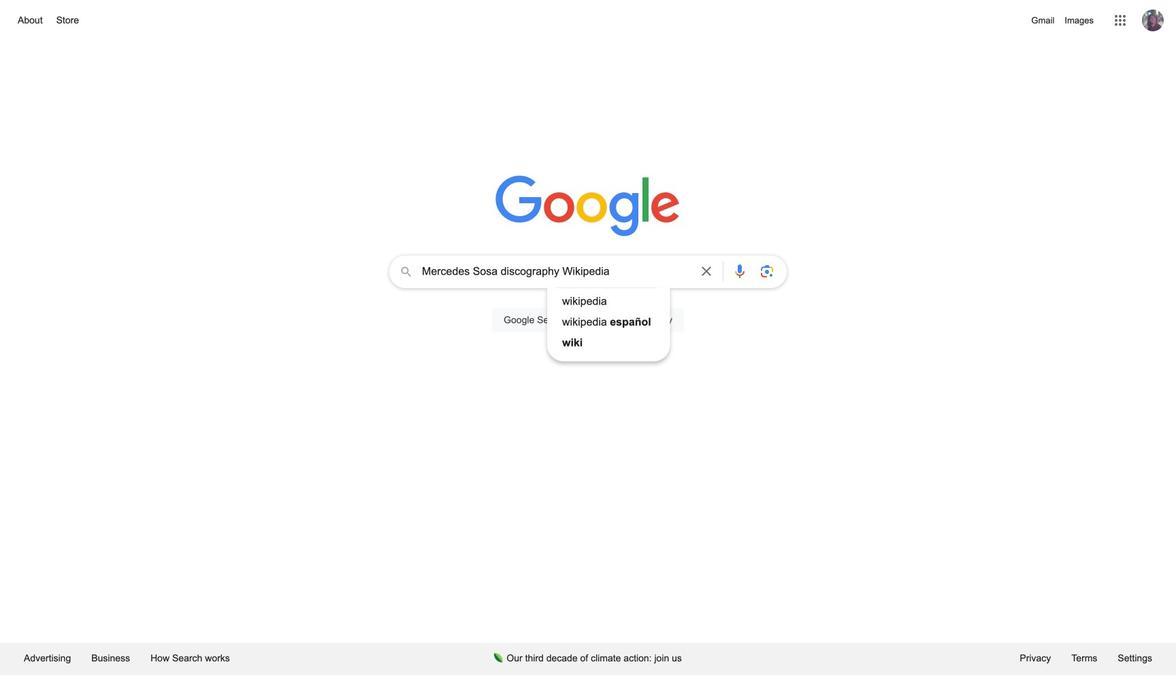Task type: locate. For each thing, give the bounding box(es) containing it.
list box
[[547, 291, 670, 354]]

None search field
[[14, 252, 1163, 362]]

google image
[[496, 176, 681, 238]]

search by image image
[[759, 263, 775, 280]]



Task type: describe. For each thing, give the bounding box(es) containing it.
search by voice image
[[732, 263, 748, 280]]

Search text field
[[422, 264, 690, 283]]



Task type: vqa. For each thing, say whether or not it's contained in the screenshot.
sun, apr 21 element
no



